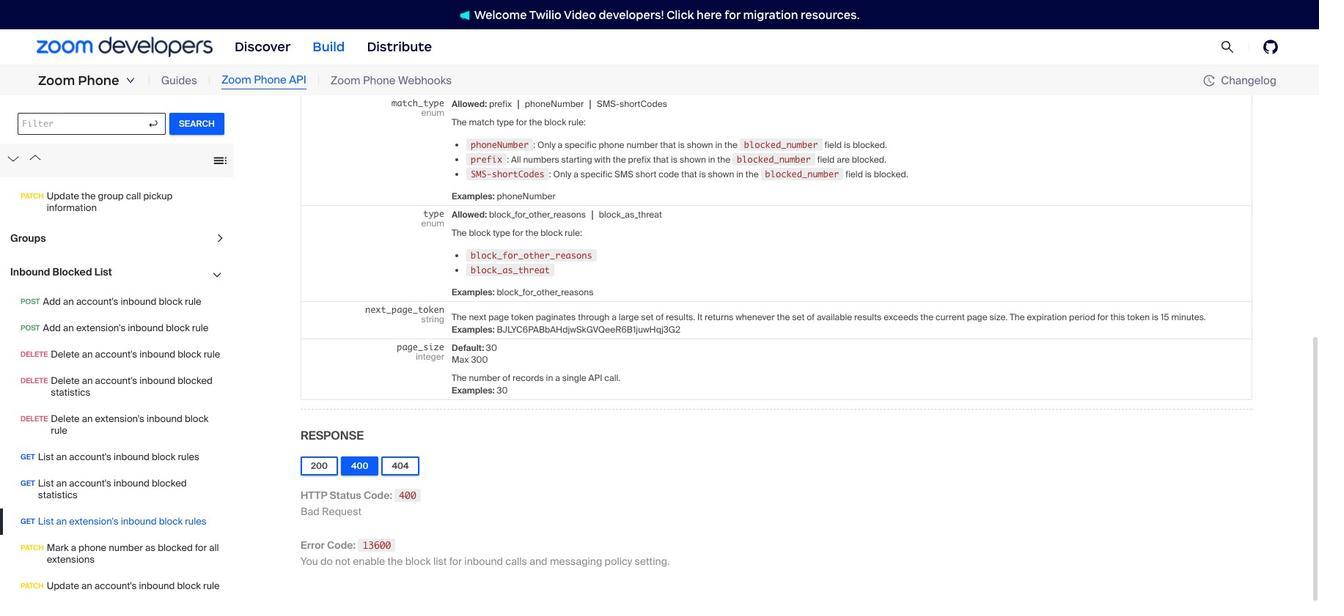 Task type: vqa. For each thing, say whether or not it's contained in the screenshot.
api
yes



Task type: locate. For each thing, give the bounding box(es) containing it.
1 horizontal spatial 400
[[399, 490, 416, 501]]

phone left down image
[[78, 73, 119, 89]]

code:
[[364, 489, 392, 502], [327, 539, 356, 552]]

calls
[[505, 555, 527, 568]]

history image
[[1203, 75, 1221, 87], [1203, 75, 1215, 87]]

400 down the '404'
[[399, 490, 416, 501]]

0 horizontal spatial zoom
[[38, 73, 75, 89]]

webhooks
[[398, 73, 452, 88]]

0 vertical spatial for
[[725, 8, 741, 22]]

1 horizontal spatial code:
[[364, 489, 392, 502]]

code: up not
[[327, 539, 356, 552]]

welcome twilio video developers! click here for migration resources.
[[474, 8, 860, 22]]

for right the list
[[449, 555, 462, 568]]

2 phone from the left
[[254, 73, 286, 87]]

block
[[405, 555, 431, 568]]

setting.
[[635, 555, 670, 568]]

phone down query-string parameters
[[363, 73, 396, 88]]

phone left api
[[254, 73, 286, 87]]

list
[[433, 555, 447, 568]]

you
[[301, 555, 318, 568]]

400 inside http status code: 400 bad request
[[399, 490, 416, 501]]

1 vertical spatial 400
[[399, 490, 416, 501]]

0 horizontal spatial for
[[449, 555, 462, 568]]

do
[[320, 555, 333, 568]]

for right here
[[725, 8, 741, 22]]

search image
[[1221, 40, 1234, 54], [1221, 40, 1234, 54]]

zoom
[[38, 73, 75, 89], [221, 73, 251, 87], [331, 73, 360, 88]]

3 zoom from the left
[[331, 73, 360, 88]]

2 horizontal spatial phone
[[363, 73, 396, 88]]

0 vertical spatial code:
[[364, 489, 392, 502]]

for
[[725, 8, 741, 22], [449, 555, 462, 568]]

1 vertical spatial for
[[449, 555, 462, 568]]

1 phone from the left
[[78, 73, 119, 89]]

0 horizontal spatial phone
[[78, 73, 119, 89]]

1 horizontal spatial phone
[[254, 73, 286, 87]]

1 horizontal spatial for
[[725, 8, 741, 22]]

404 button
[[382, 457, 419, 476]]

0 vertical spatial 400
[[351, 460, 368, 472]]

2 horizontal spatial zoom
[[331, 73, 360, 88]]

0 horizontal spatial code:
[[327, 539, 356, 552]]

github image
[[1263, 40, 1278, 54]]

zoom phone webhooks
[[331, 73, 452, 88]]

code: right status
[[364, 489, 392, 502]]

400 inside button
[[351, 460, 368, 472]]

string
[[333, 42, 366, 53]]

enable
[[353, 555, 385, 568]]

2 zoom from the left
[[221, 73, 251, 87]]

messaging
[[550, 555, 602, 568]]

resources.
[[801, 8, 860, 22]]

3 phone from the left
[[363, 73, 396, 88]]

for inside "error code: 13600 you do not enable the block list for inbound calls and messaging policy setting."
[[449, 555, 462, 568]]

0 horizontal spatial 400
[[351, 460, 368, 472]]

zoom for zoom phone webhooks
[[331, 73, 360, 88]]

400 up status
[[351, 460, 368, 472]]

parameters
[[368, 42, 427, 53]]

zoom phone api link
[[221, 72, 306, 89]]

400
[[351, 460, 368, 472], [399, 490, 416, 501]]

phone
[[78, 73, 119, 89], [254, 73, 286, 87], [363, 73, 396, 88]]

1 horizontal spatial zoom
[[221, 73, 251, 87]]

developers!
[[599, 8, 664, 22]]

1 vertical spatial code:
[[327, 539, 356, 552]]

down image
[[126, 76, 135, 85]]

404
[[392, 460, 409, 472]]

query-string parameters
[[301, 42, 427, 53]]

1 zoom from the left
[[38, 73, 75, 89]]

zoom for zoom phone api
[[221, 73, 251, 87]]



Task type: describe. For each thing, give the bounding box(es) containing it.
response
[[301, 428, 364, 443]]

http
[[301, 489, 327, 502]]

zoom phone
[[38, 73, 119, 89]]

200 button
[[301, 457, 338, 476]]

request
[[322, 505, 362, 518]]

twilio
[[529, 8, 562, 22]]

phone for zoom phone webhooks
[[363, 73, 396, 88]]

13600
[[363, 539, 391, 551]]

video
[[564, 8, 596, 22]]

github image
[[1263, 40, 1278, 54]]

welcome twilio video developers! click here for migration resources. link
[[445, 7, 874, 22]]

query-
[[301, 42, 333, 53]]

inbound
[[464, 555, 503, 568]]

here
[[697, 8, 722, 22]]

error
[[301, 539, 325, 552]]

code: inside http status code: 400 bad request
[[364, 489, 392, 502]]

notification image
[[460, 10, 470, 20]]

bad
[[301, 505, 319, 518]]

the
[[387, 555, 403, 568]]

code: inside "error code: 13600 you do not enable the block list for inbound calls and messaging policy setting."
[[327, 539, 356, 552]]

zoom phone webhooks link
[[331, 72, 452, 89]]

zoom phone api
[[221, 73, 306, 87]]

zoom developer logo image
[[37, 37, 213, 57]]

changelog link
[[1203, 73, 1277, 88]]

400 button
[[341, 457, 379, 476]]

click
[[667, 8, 694, 22]]

phone for zoom phone api
[[254, 73, 286, 87]]

200
[[311, 460, 328, 472]]

policy
[[605, 555, 632, 568]]

and
[[530, 555, 547, 568]]

welcome
[[474, 8, 527, 22]]

changelog
[[1221, 73, 1277, 88]]

migration
[[743, 8, 798, 22]]

phone for zoom phone
[[78, 73, 119, 89]]

not
[[335, 555, 350, 568]]

notification image
[[460, 10, 474, 20]]

guides
[[161, 73, 197, 88]]

status
[[330, 489, 361, 502]]

guides link
[[161, 72, 197, 89]]

error code: 13600 you do not enable the block list for inbound calls and messaging policy setting.
[[301, 539, 670, 568]]

http status code: 400 bad request
[[301, 489, 416, 518]]

zoom for zoom phone
[[38, 73, 75, 89]]

api
[[289, 73, 306, 87]]



